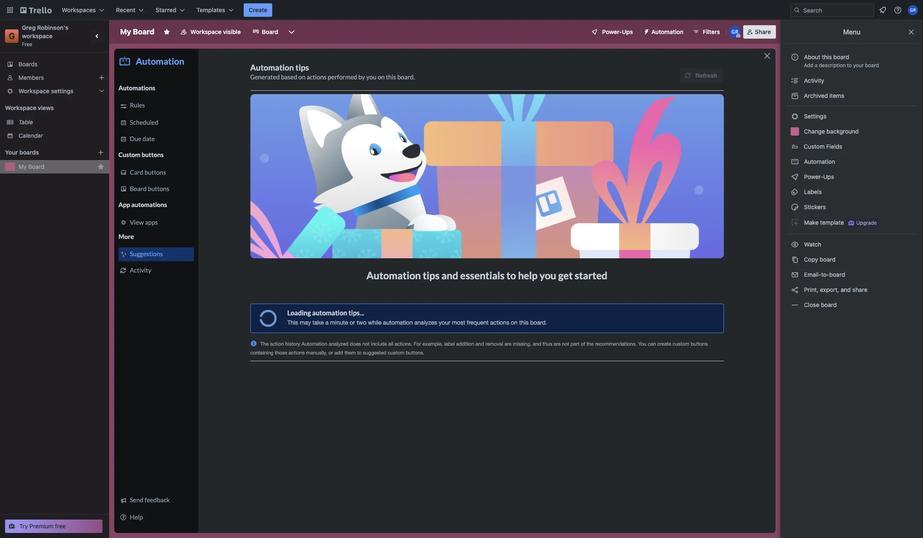 Task type: locate. For each thing, give the bounding box(es) containing it.
sm image inside stickers link
[[791, 203, 799, 211]]

0 horizontal spatial automation
[[652, 28, 684, 35]]

make template
[[803, 219, 844, 226]]

1 vertical spatial my
[[18, 163, 27, 170]]

try premium free button
[[5, 520, 103, 533]]

sm image inside print, export, and share "link"
[[791, 286, 799, 294]]

add
[[804, 62, 814, 69]]

1 vertical spatial workspace
[[18, 87, 49, 95]]

open information menu image
[[894, 6, 902, 14]]

background
[[827, 128, 859, 135]]

sm image left labels
[[791, 188, 799, 196]]

workspace settings
[[18, 87, 73, 95]]

switch to… image
[[6, 6, 14, 14]]

boards
[[18, 61, 38, 68]]

and
[[841, 286, 851, 293]]

automation down custom fields
[[803, 158, 835, 165]]

my down your boards
[[18, 163, 27, 170]]

try premium free
[[19, 523, 66, 530]]

board
[[133, 27, 154, 36], [262, 28, 278, 35], [28, 163, 44, 170]]

workspace up table
[[5, 104, 36, 111]]

2 sm image from the top
[[791, 92, 799, 100]]

sm image inside labels link
[[791, 188, 799, 196]]

power-ups
[[602, 28, 633, 35], [803, 173, 836, 180]]

sm image for automation
[[791, 158, 799, 166]]

g
[[9, 31, 15, 41]]

6 sm image from the top
[[791, 240, 799, 249]]

sm image inside close board 'link'
[[791, 301, 799, 309]]

0 horizontal spatial power-
[[602, 28, 622, 35]]

board down export,
[[821, 301, 837, 309]]

automation left filters button on the top of the page
[[652, 28, 684, 35]]

8 sm image from the top
[[791, 271, 799, 279]]

sm image for settings
[[791, 112, 799, 121]]

9 sm image from the top
[[791, 286, 799, 294]]

starred button
[[151, 3, 190, 17]]

settings
[[51, 87, 73, 95]]

custom
[[804, 143, 825, 150]]

my board
[[120, 27, 154, 36], [18, 163, 44, 170]]

workspace settings button
[[0, 84, 109, 98]]

your
[[854, 62, 864, 69]]

0 vertical spatial power-ups
[[602, 28, 633, 35]]

recent
[[116, 6, 135, 13]]

workspace for workspace settings
[[18, 87, 49, 95]]

a
[[815, 62, 818, 69]]

sm image
[[791, 77, 799, 85], [791, 92, 799, 100], [791, 158, 799, 166], [791, 173, 799, 181], [791, 218, 799, 227], [791, 240, 799, 249], [791, 256, 799, 264], [791, 271, 799, 279], [791, 286, 799, 294]]

workspace for workspace visible
[[191, 28, 222, 35]]

sm image for power-ups
[[791, 173, 799, 181]]

ups left "automation" button
[[622, 28, 633, 35]]

4 sm image from the top
[[791, 173, 799, 181]]

sm image for stickers
[[791, 203, 799, 211]]

board left the star or unstar board icon
[[133, 27, 154, 36]]

5 sm image from the top
[[791, 218, 799, 227]]

custom fields
[[804, 143, 843, 150]]

board
[[834, 53, 850, 61], [866, 62, 879, 69], [820, 256, 836, 263], [830, 271, 845, 278], [821, 301, 837, 309]]

my down recent
[[120, 27, 131, 36]]

0 vertical spatial automation
[[652, 28, 684, 35]]

1 horizontal spatial my
[[120, 27, 131, 36]]

Search field
[[801, 4, 874, 16]]

2 horizontal spatial board
[[262, 28, 278, 35]]

0 vertical spatial ups
[[622, 28, 633, 35]]

board inside text field
[[133, 27, 154, 36]]

items
[[830, 92, 845, 99]]

sm image for print, export, and share
[[791, 286, 799, 294]]

1 vertical spatial automation
[[803, 158, 835, 165]]

about this board add a description to your board
[[804, 53, 879, 69]]

board down boards
[[28, 163, 44, 170]]

power-
[[602, 28, 622, 35], [804, 173, 824, 180]]

0 vertical spatial my board
[[120, 27, 154, 36]]

create
[[249, 6, 267, 13]]

sm image left close
[[791, 301, 799, 309]]

2 vertical spatial workspace
[[5, 104, 36, 111]]

archived items
[[803, 92, 845, 99]]

1 horizontal spatial my board
[[120, 27, 154, 36]]

automation link
[[786, 155, 918, 169]]

add board image
[[98, 149, 104, 156]]

try
[[19, 523, 28, 530]]

greg robinson (gregrobinson96) image
[[729, 26, 741, 38]]

1 vertical spatial my board
[[18, 163, 44, 170]]

sm image for make template
[[791, 218, 799, 227]]

0 horizontal spatial power-ups
[[602, 28, 633, 35]]

board up to-
[[820, 256, 836, 263]]

1 vertical spatial power-ups
[[803, 173, 836, 180]]

0 horizontal spatial board
[[28, 163, 44, 170]]

0 vertical spatial my
[[120, 27, 131, 36]]

workspace visible
[[191, 28, 241, 35]]

sm image inside automation link
[[791, 158, 799, 166]]

sm image inside archived items link
[[791, 92, 799, 100]]

1 sm image from the top
[[791, 77, 799, 85]]

my
[[120, 27, 131, 36], [18, 163, 27, 170]]

my board down recent popup button
[[120, 27, 154, 36]]

sm image inside watch link
[[791, 240, 799, 249]]

my board down boards
[[18, 163, 44, 170]]

visible
[[223, 28, 241, 35]]

labels link
[[786, 185, 918, 199]]

1 vertical spatial power-
[[804, 173, 824, 180]]

sm image left 'settings'
[[791, 112, 799, 121]]

greg robinson (gregrobinson96) image
[[908, 5, 918, 15]]

board up 'print, export, and share'
[[830, 271, 845, 278]]

sm image right the power-ups button
[[640, 25, 652, 37]]

workspace down 'templates'
[[191, 28, 222, 35]]

my board inside button
[[18, 163, 44, 170]]

1 horizontal spatial ups
[[824, 173, 834, 180]]

table
[[18, 119, 33, 126]]

stickers link
[[786, 200, 918, 214]]

board left customize views icon
[[262, 28, 278, 35]]

3 sm image from the top
[[791, 158, 799, 166]]

sm image for activity
[[791, 77, 799, 85]]

share
[[853, 286, 868, 293]]

1 horizontal spatial board
[[133, 27, 154, 36]]

0 horizontal spatial ups
[[622, 28, 633, 35]]

free
[[22, 41, 32, 47]]

table link
[[18, 118, 104, 127]]

search image
[[794, 7, 801, 13]]

close board link
[[786, 298, 918, 312]]

ups
[[622, 28, 633, 35], [824, 173, 834, 180]]

sm image inside settings link
[[791, 112, 799, 121]]

sm image inside email-to-board link
[[791, 271, 799, 279]]

sm image inside activity 'link'
[[791, 77, 799, 85]]

members link
[[0, 71, 109, 84]]

sm image inside copy board link
[[791, 256, 799, 264]]

workspace
[[191, 28, 222, 35], [18, 87, 49, 95], [5, 104, 36, 111]]

0 horizontal spatial my
[[18, 163, 27, 170]]

board inside email-to-board link
[[830, 271, 845, 278]]

0 vertical spatial workspace
[[191, 28, 222, 35]]

7 sm image from the top
[[791, 256, 799, 264]]

workspace down members
[[18, 87, 49, 95]]

archived items link
[[786, 89, 918, 103]]

power-ups inside button
[[602, 28, 633, 35]]

g link
[[5, 29, 18, 43]]

workspace inside button
[[191, 28, 222, 35]]

sm image left stickers
[[791, 203, 799, 211]]

sm image
[[640, 25, 652, 37], [791, 112, 799, 121], [791, 188, 799, 196], [791, 203, 799, 211], [791, 301, 799, 309]]

sm image inside the power-ups link
[[791, 173, 799, 181]]

templates
[[197, 6, 225, 13]]

ups down automation link
[[824, 173, 834, 180]]

to
[[847, 62, 852, 69]]

workspace inside dropdown button
[[18, 87, 49, 95]]

power- inside button
[[602, 28, 622, 35]]

change background link
[[786, 125, 918, 138]]

change
[[804, 128, 825, 135]]

0 horizontal spatial my board
[[18, 163, 44, 170]]

calendar link
[[18, 132, 104, 140]]

1 horizontal spatial automation
[[803, 158, 835, 165]]

0 vertical spatial power-
[[602, 28, 622, 35]]

power-ups button
[[586, 25, 638, 39]]



Task type: vqa. For each thing, say whether or not it's contained in the screenshot.
Copy board link on the top right of the page
yes



Task type: describe. For each thing, give the bounding box(es) containing it.
workspace
[[22, 32, 53, 40]]

print,
[[804, 286, 819, 293]]

my board button
[[18, 163, 94, 171]]

greg
[[22, 24, 36, 31]]

star or unstar board image
[[164, 29, 170, 35]]

create button
[[244, 3, 272, 17]]

sm image for archived items
[[791, 92, 799, 100]]

sm image for close board
[[791, 301, 799, 309]]

board link
[[248, 25, 283, 39]]

premium
[[29, 523, 53, 530]]

change background
[[803, 128, 859, 135]]

watch
[[803, 241, 823, 248]]

power-ups link
[[786, 170, 918, 184]]

description
[[819, 62, 846, 69]]

sm image for copy board
[[791, 256, 799, 264]]

email-to-board
[[803, 271, 845, 278]]

sm image for email-to-board
[[791, 271, 799, 279]]

watch link
[[786, 238, 918, 251]]

close
[[804, 301, 820, 309]]

customize views image
[[288, 28, 296, 36]]

sm image inside "automation" button
[[640, 25, 652, 37]]

templates button
[[192, 3, 239, 17]]

this
[[822, 53, 832, 61]]

my inside button
[[18, 163, 27, 170]]

your boards with 1 items element
[[5, 148, 85, 158]]

labels
[[803, 188, 822, 195]]

greg robinson's workspace link
[[22, 24, 70, 40]]

activity
[[803, 77, 825, 84]]

settings
[[803, 113, 827, 120]]

upgrade
[[857, 220, 877, 226]]

boards
[[19, 149, 39, 156]]

1 horizontal spatial power-ups
[[803, 173, 836, 180]]

this member is an admin of this board. image
[[737, 34, 740, 38]]

1 vertical spatial ups
[[824, 173, 834, 180]]

filters button
[[690, 25, 723, 39]]

automation inside button
[[652, 28, 684, 35]]

workspace views
[[5, 104, 54, 111]]

upgrade button
[[847, 218, 879, 228]]

board inside button
[[28, 163, 44, 170]]

about
[[804, 53, 821, 61]]

activity link
[[786, 74, 918, 87]]

print, export, and share link
[[786, 283, 918, 297]]

workspace visible button
[[175, 25, 246, 39]]

1 horizontal spatial power-
[[804, 173, 824, 180]]

close board
[[803, 301, 837, 309]]

board inside close board 'link'
[[821, 301, 837, 309]]

stickers
[[803, 203, 826, 211]]

members
[[18, 74, 44, 81]]

copy board link
[[786, 253, 918, 266]]

workspaces button
[[57, 3, 109, 17]]

Board name text field
[[116, 25, 159, 39]]

board up to
[[834, 53, 850, 61]]

fields
[[827, 143, 843, 150]]

primary element
[[0, 0, 923, 20]]

ups inside button
[[622, 28, 633, 35]]

robinson's
[[37, 24, 69, 31]]

starred icon image
[[98, 164, 104, 170]]

automation button
[[640, 25, 689, 39]]

calendar
[[18, 132, 43, 139]]

workspaces
[[62, 6, 96, 13]]

export,
[[820, 286, 840, 293]]

my board inside text field
[[120, 27, 154, 36]]

custom fields button
[[786, 140, 918, 153]]

menu
[[844, 28, 861, 36]]

0 notifications image
[[878, 5, 888, 15]]

copy board
[[803, 256, 836, 263]]

back to home image
[[20, 3, 52, 17]]

copy
[[804, 256, 819, 263]]

board right your
[[866, 62, 879, 69]]

board inside copy board link
[[820, 256, 836, 263]]

free
[[55, 523, 66, 530]]

archived
[[804, 92, 828, 99]]

filters
[[703, 28, 720, 35]]

share button
[[743, 25, 776, 39]]

workspace for workspace views
[[5, 104, 36, 111]]

my inside text field
[[120, 27, 131, 36]]

email-
[[804, 271, 822, 278]]

settings link
[[786, 110, 918, 123]]

greg robinson's workspace free
[[22, 24, 70, 47]]

print, export, and share
[[803, 286, 868, 293]]

boards link
[[0, 58, 109, 71]]

email-to-board link
[[786, 268, 918, 282]]

your
[[5, 149, 18, 156]]

share
[[755, 28, 771, 35]]

your boards
[[5, 149, 39, 156]]

starred
[[156, 6, 176, 13]]

sm image for watch
[[791, 240, 799, 249]]

to-
[[822, 271, 830, 278]]

template
[[821, 219, 844, 226]]

views
[[38, 104, 54, 111]]

workspace navigation collapse icon image
[[92, 30, 103, 42]]

recent button
[[111, 3, 149, 17]]

make
[[804, 219, 819, 226]]

sm image for labels
[[791, 188, 799, 196]]



